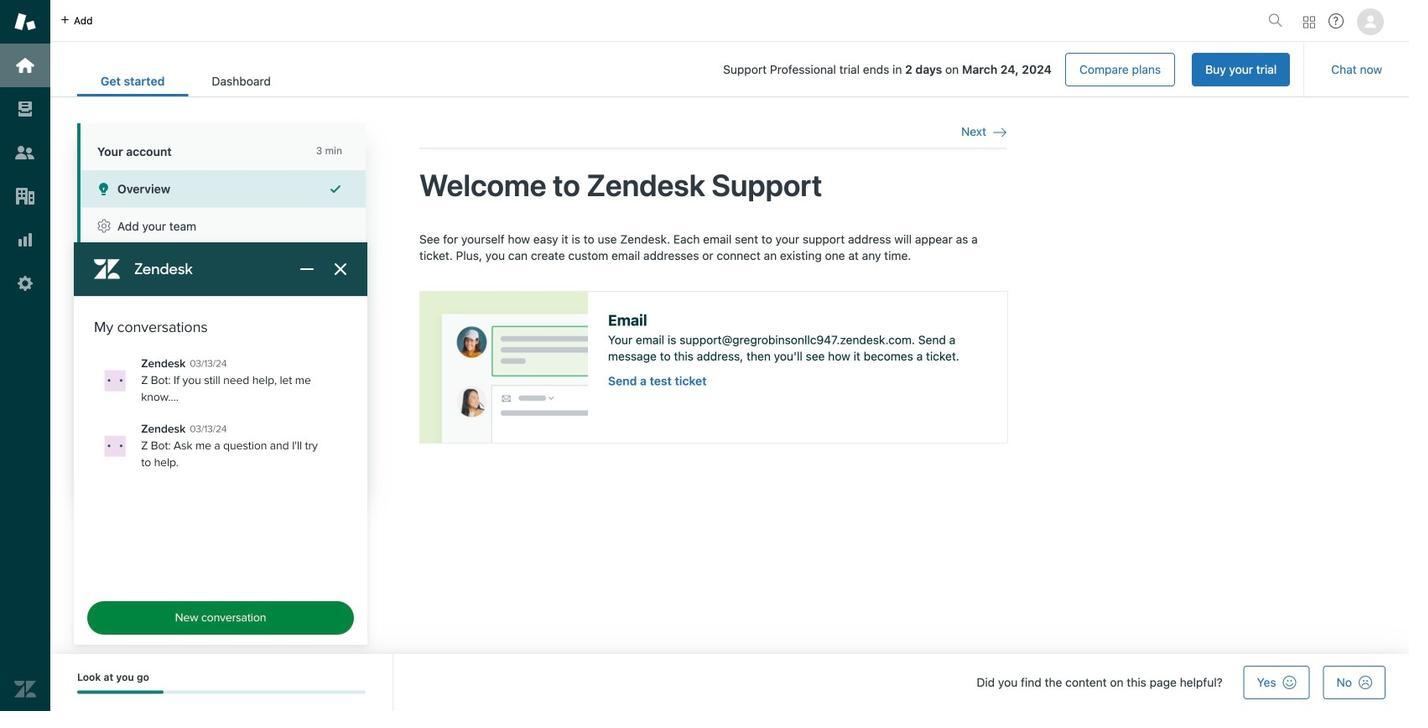 Task type: locate. For each thing, give the bounding box(es) containing it.
zendesk image
[[14, 679, 36, 701]]

tab
[[188, 65, 294, 96]]

tab list
[[77, 65, 294, 96]]

get help image
[[1329, 13, 1344, 29]]

March 24, 2024 text field
[[962, 63, 1052, 76]]

progress bar
[[77, 691, 366, 694]]

1 heading from the top
[[77, 123, 366, 170]]

2 heading from the top
[[77, 252, 366, 310]]

heading
[[77, 123, 366, 170], [77, 252, 366, 310], [77, 310, 366, 368], [77, 368, 366, 425], [77, 425, 366, 487]]



Task type: describe. For each thing, give the bounding box(es) containing it.
get started image
[[14, 55, 36, 76]]

main element
[[0, 0, 50, 712]]

3 heading from the top
[[77, 310, 366, 368]]

organizations image
[[14, 185, 36, 207]]

zendesk support image
[[14, 11, 36, 33]]

4 heading from the top
[[77, 368, 366, 425]]

reporting image
[[14, 229, 36, 251]]

customers image
[[14, 142, 36, 164]]

5 heading from the top
[[77, 425, 366, 487]]

example of email conversation inside of the ticketing system and the customer is asking the agent about reimbursement policy. image
[[420, 292, 588, 443]]

views image
[[14, 98, 36, 120]]

zendesk products image
[[1304, 16, 1316, 28]]

admin image
[[14, 273, 36, 295]]



Task type: vqa. For each thing, say whether or not it's contained in the screenshot.
heading
yes



